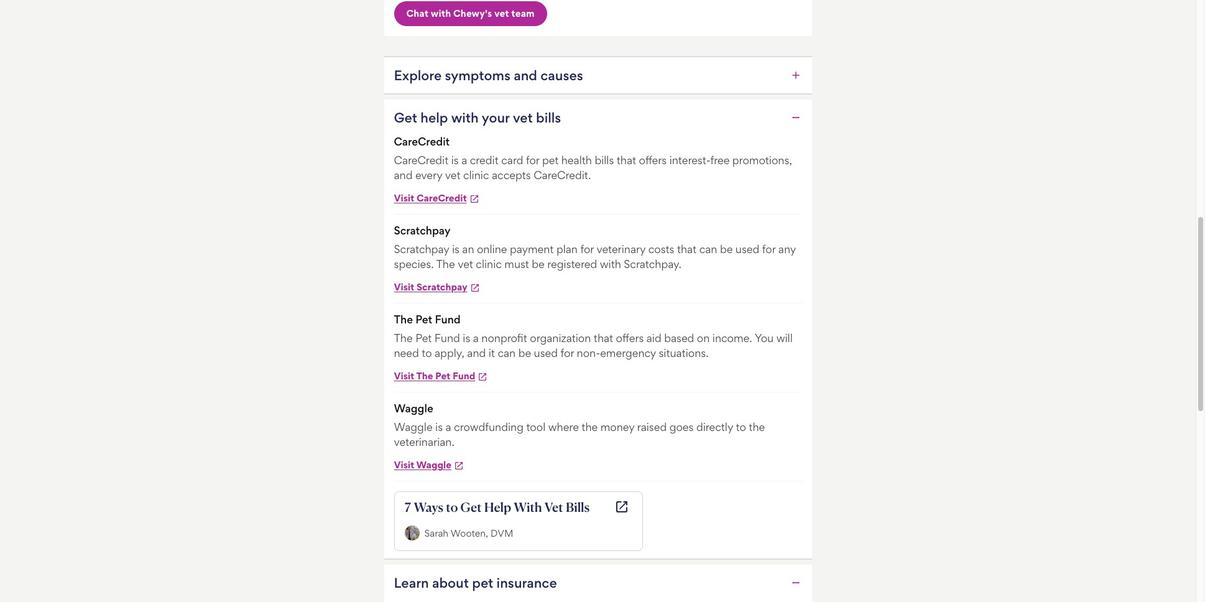 Task type: locate. For each thing, give the bounding box(es) containing it.
0 vertical spatial that
[[617, 154, 636, 167]]

get help with your vet bills
[[394, 109, 561, 126]]

0 horizontal spatial get
[[394, 109, 417, 126]]

must
[[505, 257, 529, 271]]

to right ways
[[446, 499, 458, 515]]

used
[[736, 243, 760, 256], [534, 346, 558, 359]]

1 horizontal spatial get
[[461, 499, 482, 515]]

explore symptoms and causes image
[[790, 69, 802, 81]]

visit waggle
[[394, 459, 452, 471]]

pet up need
[[416, 332, 432, 345]]

the
[[582, 420, 598, 434], [749, 420, 765, 434]]

apply,
[[435, 346, 465, 359]]

0 vertical spatial get
[[394, 109, 417, 126]]

2 vertical spatial carecredit
[[417, 192, 467, 204]]

to inside waggle waggle is a crowdfunding tool where the money raised goes directly to the veterinarian.
[[736, 420, 746, 434]]

pet inside carecredit carecredit is a credit card for pet health bills that offers interest-free promotions, and every vet clinic accepts carecredit.
[[542, 154, 559, 167]]

1 vertical spatial and
[[394, 168, 413, 182]]

offers
[[639, 154, 667, 167], [616, 332, 644, 345]]

is left credit at the top left of page
[[451, 154, 459, 167]]

you
[[755, 332, 774, 345]]

carecredit
[[394, 135, 450, 148], [394, 154, 449, 167], [417, 192, 467, 204]]

a up veterinarian.
[[446, 420, 451, 434]]

can
[[699, 243, 717, 256], [498, 346, 516, 359]]

1 vertical spatial used
[[534, 346, 558, 359]]

vet inside button
[[494, 7, 509, 19]]

for inside the pet fund the pet fund is a nonprofit organization that offers aid based on income. you will need to apply, and it can be used for non-emergency situations.
[[561, 346, 574, 359]]

1 vertical spatial waggle
[[394, 420, 433, 434]]

non-
[[577, 346, 600, 359]]

0 vertical spatial a
[[462, 154, 467, 167]]

carecredit down help
[[394, 135, 450, 148]]

can inside scratchpay scratchpay is an online payment plan for veterinary costs that can be used for any species. the vet clinic must be registered with scratchpay.
[[699, 243, 717, 256]]

an
[[462, 243, 474, 256]]

with
[[431, 7, 451, 19], [451, 109, 479, 126], [600, 257, 621, 271]]

help
[[421, 109, 448, 126]]

carecredit for visit
[[417, 192, 467, 204]]

for right plan
[[581, 243, 594, 256]]

2 vertical spatial be
[[518, 346, 531, 359]]

for inside carecredit carecredit is a credit card for pet health bills that offers interest-free promotions, and every vet clinic accepts carecredit.
[[526, 154, 539, 167]]

1 vertical spatial offers
[[616, 332, 644, 345]]

that for costs
[[677, 243, 697, 256]]

is inside the pet fund the pet fund is a nonprofit organization that offers aid based on income. you will need to apply, and it can be used for non-emergency situations.
[[463, 332, 470, 345]]

1 vertical spatial fund
[[435, 332, 460, 345]]

0 vertical spatial can
[[699, 243, 717, 256]]

1 horizontal spatial that
[[617, 154, 636, 167]]

visit
[[394, 192, 414, 204], [394, 281, 414, 293], [394, 370, 414, 382], [394, 459, 414, 471]]

clinic down credit at the top left of page
[[463, 168, 489, 182]]

a left nonprofit
[[473, 332, 479, 345]]

the right directly
[[749, 420, 765, 434]]

get left help
[[394, 109, 417, 126]]

promotions,
[[733, 154, 792, 167]]

1 horizontal spatial pet
[[542, 154, 559, 167]]

0 horizontal spatial used
[[534, 346, 558, 359]]

0 vertical spatial used
[[736, 243, 760, 256]]

2 vertical spatial scratchpay
[[417, 281, 467, 293]]

vet down an
[[458, 257, 473, 271]]

bills
[[536, 109, 561, 126], [595, 154, 614, 167]]

vet
[[494, 7, 509, 19], [513, 109, 533, 126], [445, 168, 461, 182], [458, 257, 473, 271]]

0 vertical spatial offers
[[639, 154, 667, 167]]

with inside scratchpay scratchpay is an online payment plan for veterinary costs that can be used for any species. the vet clinic must be registered with scratchpay.
[[600, 257, 621, 271]]

is up veterinarian.
[[435, 420, 443, 434]]

that inside carecredit carecredit is a credit card for pet health bills that offers interest-free promotions, and every vet clinic accepts carecredit.
[[617, 154, 636, 167]]

to
[[422, 346, 432, 359], [736, 420, 746, 434], [446, 499, 458, 515]]

can right "costs"
[[699, 243, 717, 256]]

about
[[432, 575, 469, 591]]

0 vertical spatial bills
[[536, 109, 561, 126]]

0 vertical spatial with
[[431, 7, 451, 19]]

be
[[720, 243, 733, 256], [532, 257, 545, 271], [518, 346, 531, 359]]

2 vertical spatial waggle
[[416, 459, 452, 471]]

1 vertical spatial scratchpay
[[394, 243, 449, 256]]

that inside scratchpay scratchpay is an online payment plan for veterinary costs that can be used for any species. the vet clinic must be registered with scratchpay.
[[677, 243, 697, 256]]

learn
[[394, 575, 429, 591]]

fund
[[435, 313, 461, 326], [435, 332, 460, 345], [453, 370, 475, 382]]

0 vertical spatial be
[[720, 243, 733, 256]]

is for carecredit
[[451, 154, 459, 167]]

is
[[451, 154, 459, 167], [452, 243, 460, 256], [463, 332, 470, 345], [435, 420, 443, 434]]

the
[[436, 257, 455, 271], [394, 313, 413, 326], [394, 332, 413, 345], [416, 370, 433, 382]]

aid
[[647, 332, 662, 345]]

1 visit from the top
[[394, 192, 414, 204]]

scratchpay up species.
[[394, 243, 449, 256]]

and inside the pet fund the pet fund is a nonprofit organization that offers aid based on income. you will need to apply, and it can be used for non-emergency situations.
[[467, 346, 486, 359]]

1 vertical spatial pet
[[472, 575, 493, 591]]

scratchpay down species.
[[417, 281, 467, 293]]

scratchpay down visit carecredit
[[394, 224, 451, 237]]

carecredit carecredit is a credit card for pet health bills that offers interest-free promotions, and every vet clinic accepts carecredit.
[[394, 135, 792, 182]]

a inside waggle waggle is a crowdfunding tool where the money raised goes directly to the veterinarian.
[[446, 420, 451, 434]]

visit scratchpay link
[[394, 281, 802, 293]]

1 vertical spatial bills
[[595, 154, 614, 167]]

carecredit down every
[[417, 192, 467, 204]]

offers up the emergency
[[616, 332, 644, 345]]

1 horizontal spatial the
[[749, 420, 765, 434]]

be left the any
[[720, 243, 733, 256]]

0 horizontal spatial can
[[498, 346, 516, 359]]

explore symptoms and causes
[[394, 67, 583, 83]]

1 horizontal spatial a
[[462, 154, 467, 167]]

is left an
[[452, 243, 460, 256]]

bills down causes
[[536, 109, 561, 126]]

7 ways to get help with vet bills
[[405, 499, 590, 515]]

pet up carecredit.
[[542, 154, 559, 167]]

can right it
[[498, 346, 516, 359]]

visit for carecredit is a credit card for pet health bills that offers interest-free promotions, and every vet clinic accepts carecredit.
[[394, 192, 414, 204]]

0 horizontal spatial be
[[518, 346, 531, 359]]

species.
[[394, 257, 434, 271]]

2 vertical spatial with
[[600, 257, 621, 271]]

offers left interest-
[[639, 154, 667, 167]]

chat with chewy's vet team button
[[394, 1, 547, 26]]

where
[[548, 420, 579, 434]]

carecredit up every
[[394, 154, 449, 167]]

to right need
[[422, 346, 432, 359]]

2 horizontal spatial be
[[720, 243, 733, 256]]

0 vertical spatial and
[[514, 67, 537, 83]]

get
[[394, 109, 417, 126], [461, 499, 482, 515]]

is inside scratchpay scratchpay is an online payment plan for veterinary costs that can be used for any species. the vet clinic must be registered with scratchpay.
[[452, 243, 460, 256]]

to right directly
[[736, 420, 746, 434]]

clinic
[[463, 168, 489, 182], [476, 257, 502, 271]]

for
[[526, 154, 539, 167], [581, 243, 594, 256], [762, 243, 776, 256], [561, 346, 574, 359]]

a inside carecredit carecredit is a credit card for pet health bills that offers interest-free promotions, and every vet clinic accepts carecredit.
[[462, 154, 467, 167]]

organization
[[530, 332, 591, 345]]

with left the your
[[451, 109, 479, 126]]

2 horizontal spatial a
[[473, 332, 479, 345]]

vet left team
[[494, 7, 509, 19]]

a
[[462, 154, 467, 167], [473, 332, 479, 345], [446, 420, 451, 434]]

offers inside carecredit carecredit is a credit card for pet health bills that offers interest-free promotions, and every vet clinic accepts carecredit.
[[639, 154, 667, 167]]

that right "costs"
[[677, 243, 697, 256]]

that inside the pet fund the pet fund is a nonprofit organization that offers aid based on income. you will need to apply, and it can be used for non-emergency situations.
[[594, 332, 613, 345]]

a inside the pet fund the pet fund is a nonprofit organization that offers aid based on income. you will need to apply, and it can be used for non-emergency situations.
[[473, 332, 479, 345]]

that
[[617, 154, 636, 167], [677, 243, 697, 256], [594, 332, 613, 345]]

get help with your vet bills image
[[790, 111, 802, 124]]

get up wooten,
[[461, 499, 482, 515]]

every
[[415, 168, 442, 182]]

1 horizontal spatial bills
[[595, 154, 614, 167]]

pet down visit scratchpay
[[416, 313, 432, 326]]

will
[[777, 332, 793, 345]]

used inside scratchpay scratchpay is an online payment plan for veterinary costs that can be used for any species. the vet clinic must be registered with scratchpay.
[[736, 243, 760, 256]]

waggle
[[394, 402, 433, 415], [394, 420, 433, 434], [416, 459, 452, 471]]

1 horizontal spatial can
[[699, 243, 717, 256]]

clinic down 'online'
[[476, 257, 502, 271]]

0 horizontal spatial a
[[446, 420, 451, 434]]

1 vertical spatial clinic
[[476, 257, 502, 271]]

2 visit from the top
[[394, 281, 414, 293]]

card
[[501, 154, 523, 167]]

costs
[[648, 243, 674, 256]]

1 vertical spatial that
[[677, 243, 697, 256]]

any
[[779, 243, 796, 256]]

3 visit from the top
[[394, 370, 414, 382]]

1 vertical spatial a
[[473, 332, 479, 345]]

be down payment
[[532, 257, 545, 271]]

0 vertical spatial pet
[[542, 154, 559, 167]]

2 horizontal spatial to
[[736, 420, 746, 434]]

it
[[489, 346, 495, 359]]

and inside carecredit carecredit is a credit card for pet health bills that offers interest-free promotions, and every vet clinic accepts carecredit.
[[394, 168, 413, 182]]

scratchpay
[[394, 224, 451, 237], [394, 243, 449, 256], [417, 281, 467, 293]]

pet right 'about'
[[472, 575, 493, 591]]

the right the where
[[582, 420, 598, 434]]

2 the from the left
[[749, 420, 765, 434]]

and left every
[[394, 168, 413, 182]]

0 horizontal spatial pet
[[472, 575, 493, 591]]

with right chat on the top left
[[431, 7, 451, 19]]

1 the from the left
[[582, 420, 598, 434]]

visit carecredit link
[[394, 192, 802, 204]]

that for bills
[[617, 154, 636, 167]]

vet inside scratchpay scratchpay is an online payment plan for veterinary costs that can be used for any species. the vet clinic must be registered with scratchpay.
[[458, 257, 473, 271]]

for right card
[[526, 154, 539, 167]]

is inside carecredit carecredit is a credit card for pet health bills that offers interest-free promotions, and every vet clinic accepts carecredit.
[[451, 154, 459, 167]]

help
[[484, 499, 511, 515]]

is for waggle
[[435, 420, 443, 434]]

2 vertical spatial that
[[594, 332, 613, 345]]

0 horizontal spatial to
[[422, 346, 432, 359]]

scratchpay scratchpay is an online payment plan for veterinary costs that can be used for any species. the vet clinic must be registered with scratchpay.
[[394, 224, 796, 271]]

1 vertical spatial can
[[498, 346, 516, 359]]

0 vertical spatial to
[[422, 346, 432, 359]]

1 vertical spatial be
[[532, 257, 545, 271]]

tool
[[526, 420, 546, 434]]

for down organization at the bottom of the page
[[561, 346, 574, 359]]

and
[[514, 67, 537, 83], [394, 168, 413, 182], [467, 346, 486, 359]]

vet right every
[[445, 168, 461, 182]]

0 horizontal spatial and
[[394, 168, 413, 182]]

used down organization at the bottom of the page
[[534, 346, 558, 359]]

1 vertical spatial to
[[736, 420, 746, 434]]

2 vertical spatial a
[[446, 420, 451, 434]]

1 vertical spatial carecredit
[[394, 154, 449, 167]]

with down veterinary
[[600, 257, 621, 271]]

interest-
[[670, 154, 711, 167]]

1 horizontal spatial be
[[532, 257, 545, 271]]

money
[[601, 420, 635, 434]]

a for waggle
[[446, 420, 451, 434]]

bills right the health
[[595, 154, 614, 167]]

for left the any
[[762, 243, 776, 256]]

carecredit inside visit carecredit link
[[417, 192, 467, 204]]

fund inside visit the pet fund link
[[453, 370, 475, 382]]

wooten,
[[451, 527, 488, 539]]

sarah
[[424, 527, 449, 539]]

2 vertical spatial fund
[[453, 370, 475, 382]]

0 horizontal spatial that
[[594, 332, 613, 345]]

be down nonprofit
[[518, 346, 531, 359]]

0 horizontal spatial the
[[582, 420, 598, 434]]

crowdfunding
[[454, 420, 524, 434]]

is inside waggle waggle is a crowdfunding tool where the money raised goes directly to the veterinarian.
[[435, 420, 443, 434]]

4 visit from the top
[[394, 459, 414, 471]]

pet down the apply,
[[435, 370, 451, 382]]

a left credit at the top left of page
[[462, 154, 467, 167]]

that up non-
[[594, 332, 613, 345]]

the pet fund the pet fund is a nonprofit organization that offers aid based on income. you will need to apply, and it can be used for non-emergency situations.
[[394, 313, 793, 359]]

team
[[511, 7, 535, 19]]

is up the apply,
[[463, 332, 470, 345]]

used left the any
[[736, 243, 760, 256]]

can inside the pet fund the pet fund is a nonprofit organization that offers aid based on income. you will need to apply, and it can be used for non-emergency situations.
[[498, 346, 516, 359]]

causes
[[541, 67, 583, 83]]

to inside the pet fund the pet fund is a nonprofit organization that offers aid based on income. you will need to apply, and it can be used for non-emergency situations.
[[422, 346, 432, 359]]

waggle waggle is a crowdfunding tool where the money raised goes directly to the veterinarian.
[[394, 402, 765, 448]]

and left causes
[[514, 67, 537, 83]]

offers inside the pet fund the pet fund is a nonprofit organization that offers aid based on income. you will need to apply, and it can be used for non-emergency situations.
[[616, 332, 644, 345]]

free
[[711, 154, 730, 167]]

that up visit carecredit link
[[617, 154, 636, 167]]

0 vertical spatial clinic
[[463, 168, 489, 182]]

1 vertical spatial with
[[451, 109, 479, 126]]

clinic inside scratchpay scratchpay is an online payment plan for veterinary costs that can be used for any species. the vet clinic must be registered with scratchpay.
[[476, 257, 502, 271]]

2 vertical spatial and
[[467, 346, 486, 359]]

visit carecredit
[[394, 192, 467, 204]]

7
[[405, 499, 411, 515]]

1 horizontal spatial used
[[736, 243, 760, 256]]

offers for aid
[[616, 332, 644, 345]]

2 vertical spatial to
[[446, 499, 458, 515]]

1 vertical spatial pet
[[416, 332, 432, 345]]

2 horizontal spatial that
[[677, 243, 697, 256]]

1 horizontal spatial and
[[467, 346, 486, 359]]

and left it
[[467, 346, 486, 359]]

chat with chewy's vet team
[[406, 7, 535, 19]]



Task type: describe. For each thing, give the bounding box(es) containing it.
learn about pet insurance image
[[790, 577, 802, 589]]

directly
[[697, 420, 733, 434]]

emergency
[[600, 346, 656, 359]]

visit for waggle is a crowdfunding tool where the money raised goes directly to the veterinarian.
[[394, 459, 414, 471]]

bills
[[566, 499, 590, 515]]

online
[[477, 243, 507, 256]]

scratchpay for visit
[[417, 281, 467, 293]]

ways
[[414, 499, 443, 515]]

nonprofit
[[482, 332, 527, 345]]

that for organization
[[594, 332, 613, 345]]

scratchpay.
[[624, 257, 682, 271]]

with inside button
[[431, 7, 451, 19]]

waggle for visit
[[416, 459, 452, 471]]

with
[[514, 499, 542, 515]]

vet
[[545, 499, 563, 515]]

credit
[[470, 154, 499, 167]]

chewy's
[[453, 7, 492, 19]]

2 horizontal spatial and
[[514, 67, 537, 83]]

visit for the pet fund is a nonprofit organization that offers aid based on income. you will need to apply, and it can be used for non-emergency situations.
[[394, 370, 414, 382]]

0 vertical spatial carecredit
[[394, 135, 450, 148]]

visit waggle link
[[394, 459, 802, 471]]

visit for scratchpay is an online payment plan for veterinary costs that can be used for any species. the vet clinic must be registered with scratchpay.
[[394, 281, 414, 293]]

accepts
[[492, 168, 531, 182]]

a for carecredit
[[462, 154, 467, 167]]

bills inside carecredit carecredit is a credit card for pet health bills that offers interest-free promotions, and every vet clinic accepts carecredit.
[[595, 154, 614, 167]]

explore
[[394, 67, 442, 83]]

goes
[[670, 420, 694, 434]]

visit the pet fund link
[[394, 370, 802, 382]]

0 horizontal spatial bills
[[536, 109, 561, 126]]

clinic inside carecredit carecredit is a credit card for pet health bills that offers interest-free promotions, and every vet clinic accepts carecredit.
[[463, 168, 489, 182]]

dvm
[[491, 527, 513, 539]]

insurance
[[497, 575, 557, 591]]

visit scratchpay
[[394, 281, 467, 293]]

symptoms
[[445, 67, 511, 83]]

carecredit.
[[534, 168, 591, 182]]

1 vertical spatial get
[[461, 499, 482, 515]]

health
[[561, 154, 592, 167]]

2 vertical spatial pet
[[435, 370, 451, 382]]

0 vertical spatial scratchpay
[[394, 224, 451, 237]]

raised
[[637, 420, 667, 434]]

your
[[482, 109, 510, 126]]

scratchpay for scratchpay
[[394, 243, 449, 256]]

chat
[[406, 7, 429, 19]]

learn about pet insurance
[[394, 575, 557, 591]]

plan
[[557, 243, 578, 256]]

is for scratchpay
[[452, 243, 460, 256]]

visit the pet fund
[[394, 370, 475, 382]]

on
[[697, 332, 710, 345]]

0 vertical spatial waggle
[[394, 402, 433, 415]]

situations.
[[659, 346, 709, 359]]

vet right the your
[[513, 109, 533, 126]]

need
[[394, 346, 419, 359]]

income.
[[713, 332, 752, 345]]

registered
[[547, 257, 597, 271]]

veterinarian.
[[394, 435, 455, 448]]

carecredit for carecredit
[[394, 154, 449, 167]]

be inside the pet fund the pet fund is a nonprofit organization that offers aid based on income. you will need to apply, and it can be used for non-emergency situations.
[[518, 346, 531, 359]]

offers for interest-
[[639, 154, 667, 167]]

1 horizontal spatial to
[[446, 499, 458, 515]]

waggle for waggle
[[394, 420, 433, 434]]

veterinary
[[597, 243, 646, 256]]

0 vertical spatial fund
[[435, 313, 461, 326]]

sarah wooten, dvm image
[[405, 526, 419, 541]]

vet inside carecredit carecredit is a credit card for pet health bills that offers interest-free promotions, and every vet clinic accepts carecredit.
[[445, 168, 461, 182]]

0 vertical spatial pet
[[416, 313, 432, 326]]

sarah wooten, dvm
[[424, 527, 513, 539]]

based
[[664, 332, 694, 345]]

payment
[[510, 243, 554, 256]]

used inside the pet fund the pet fund is a nonprofit organization that offers aid based on income. you will need to apply, and it can be used for non-emergency situations.
[[534, 346, 558, 359]]

the inside scratchpay scratchpay is an online payment plan for veterinary costs that can be used for any species. the vet clinic must be registered with scratchpay.
[[436, 257, 455, 271]]



Task type: vqa. For each thing, say whether or not it's contained in the screenshot.
pet's
no



